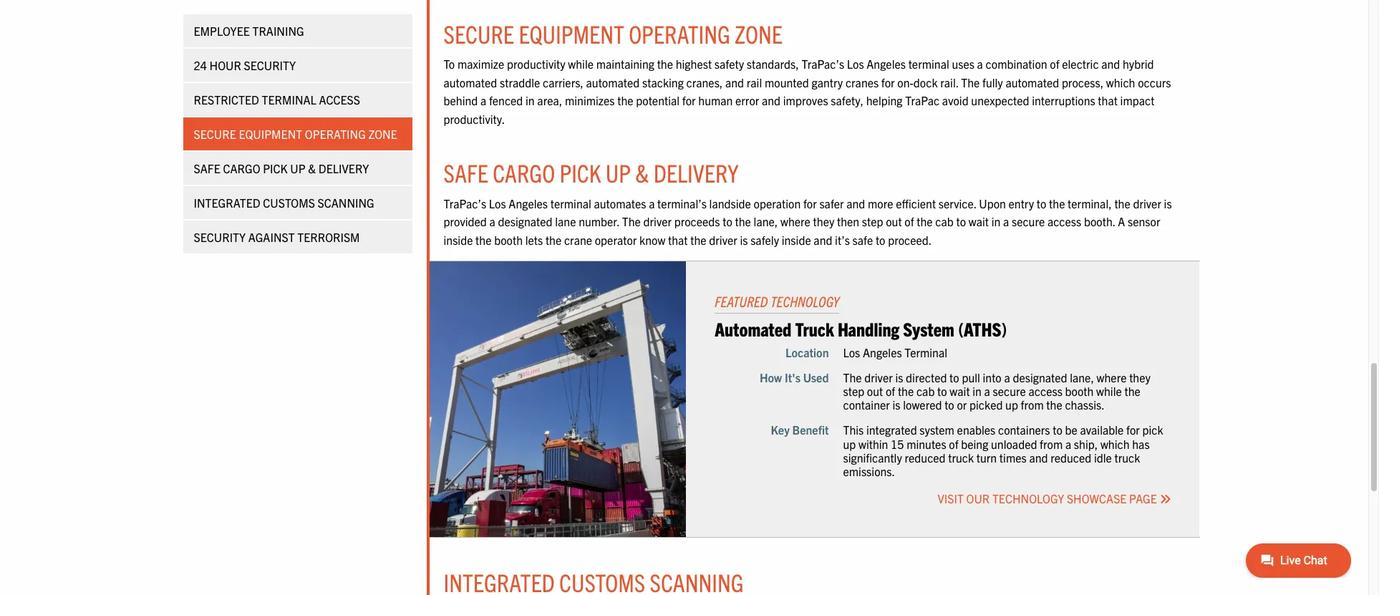 Task type: locate. For each thing, give the bounding box(es) containing it.
0 horizontal spatial safe cargo pick up & delivery
[[194, 161, 369, 175]]

fenced
[[489, 93, 523, 108]]

1 vertical spatial designated
[[1013, 370, 1067, 384]]

containers
[[998, 423, 1050, 437]]

terminal up dock at right top
[[908, 57, 949, 71]]

visit our technology showcase page link
[[938, 491, 1171, 506]]

2 vertical spatial the
[[843, 370, 862, 384]]

operating
[[629, 18, 730, 49], [305, 127, 366, 141]]

a right pull
[[984, 384, 990, 398]]

0 vertical spatial designated
[[498, 214, 553, 229]]

1 horizontal spatial safe cargo pick up & delivery
[[444, 157, 739, 188]]

0 horizontal spatial operating
[[305, 127, 366, 141]]

0 vertical spatial security
[[244, 58, 296, 72]]

in inside the driver is directed to pull into a designated lane, where they step out of the cab to wait in a secure access booth while the container is lowered to or picked up from the chassis.
[[973, 384, 982, 398]]

this integrated system enables containers to be available for pick up within 15 minutes of being unloaded from a ship, which has significantly reduced truck turn times and reduced idle truck emissions.
[[843, 423, 1163, 478]]

combination
[[986, 57, 1047, 71]]

0 vertical spatial terminal
[[262, 92, 316, 107]]

0 horizontal spatial booth
[[494, 233, 523, 247]]

from left be
[[1040, 436, 1063, 451]]

for left pick
[[1126, 423, 1140, 437]]

safe cargo pick up & delivery up automates
[[444, 157, 739, 188]]

access down terminal,
[[1048, 214, 1081, 229]]

1 horizontal spatial designated
[[1013, 370, 1067, 384]]

1 vertical spatial security
[[194, 230, 246, 244]]

booth
[[494, 233, 523, 247], [1065, 384, 1094, 398]]

from up containers
[[1021, 398, 1044, 412]]

1 horizontal spatial technology
[[992, 491, 1064, 506]]

0 vertical spatial los
[[847, 57, 864, 71]]

terminal
[[262, 92, 316, 107], [905, 345, 947, 359]]

driver up sensor
[[1133, 196, 1161, 210]]

a left "ship,"
[[1065, 436, 1071, 451]]

technology
[[771, 292, 839, 310], [992, 491, 1064, 506]]

1 horizontal spatial inside
[[782, 233, 811, 247]]

they inside "trapac's los angeles terminal automates a terminal's landside operation for safer and more efficient service. upon entry to the terminal, the driver is provided a designated lane number. the driver proceeds to the lane, where they then step out of the cab to wait in a secure access booth. a sensor inside the booth lets the crane operator know that the driver is safely inside and it's safe to proceed."
[[813, 214, 834, 229]]

cranes,
[[686, 75, 723, 89]]

automated down maintaining
[[586, 75, 640, 89]]

safe up provided at the left
[[444, 157, 488, 188]]

for inside this integrated system enables containers to be available for pick up within 15 minutes of being unloaded from a ship, which has significantly reduced truck turn times and reduced idle truck emissions.
[[1126, 423, 1140, 437]]

cab inside the driver is directed to pull into a designated lane, where they step out of the cab to wait in a secure access booth while the container is lowered to or picked up from the chassis.
[[917, 384, 935, 398]]

1 horizontal spatial in
[[973, 384, 982, 398]]

of left lowered
[[886, 384, 895, 398]]

& up integrated customs scanning link
[[308, 161, 316, 175]]

0 horizontal spatial cargo
[[223, 161, 260, 175]]

secure equipment operating zone up maintaining
[[444, 18, 783, 49]]

0 vertical spatial up
[[1005, 398, 1018, 412]]

0 vertical spatial that
[[1098, 93, 1118, 108]]

then
[[837, 214, 859, 229]]

directed
[[906, 370, 947, 384]]

highest
[[676, 57, 712, 71]]

cab
[[935, 214, 954, 229], [917, 384, 935, 398]]

lane, up safely
[[754, 214, 778, 229]]

inside right safely
[[782, 233, 811, 247]]

emissions.
[[843, 464, 895, 478]]

and left it's on the right of page
[[814, 233, 832, 247]]

0 horizontal spatial pick
[[263, 161, 288, 175]]

out up integrated
[[867, 384, 883, 398]]

2 vertical spatial angeles
[[863, 345, 902, 359]]

0 horizontal spatial truck
[[948, 450, 974, 465]]

area,
[[537, 93, 562, 108]]

up
[[1005, 398, 1018, 412], [843, 436, 856, 451]]

interruptions
[[1032, 93, 1095, 108]]

pick up integrated customs scanning
[[263, 161, 288, 175]]

safe cargo pick up & delivery up integrated customs scanning
[[194, 161, 369, 175]]

delivery
[[654, 157, 739, 188], [319, 161, 369, 175]]

1 horizontal spatial lane,
[[1070, 370, 1094, 384]]

1 vertical spatial operating
[[305, 127, 366, 141]]

los inside "trapac's los angeles terminal automates a terminal's landside operation for safer and more efficient service. upon entry to the terminal, the driver is provided a designated lane number. the driver proceeds to the lane, where they then step out of the cab to wait in a secure access booth. a sensor inside the booth lets the crane operator know that the driver is safely inside and it's safe to proceed."
[[489, 196, 506, 210]]

in down upon
[[992, 214, 1001, 229]]

terminal down 24 hour security link
[[262, 92, 316, 107]]

maximize
[[458, 57, 504, 71]]

access
[[1048, 214, 1081, 229], [1029, 384, 1063, 398]]

1 vertical spatial booth
[[1065, 384, 1094, 398]]

0 vertical spatial they
[[813, 214, 834, 229]]

driver up know
[[643, 214, 672, 229]]

zone
[[735, 18, 783, 49], [368, 127, 397, 141]]

technology up the truck
[[771, 292, 839, 310]]

0 vertical spatial lane,
[[754, 214, 778, 229]]

the left terminal,
[[1049, 196, 1065, 210]]

terminal inside the to maximize productivity while maintaining the highest safety standards, trapac's los angeles terminal uses a combination of electric and hybrid automated straddle carriers, automated stacking cranes, and rail mounted gantry cranes for on-dock rail. the fully automated process, which occurs behind a fenced in area, minimizes the potential for human error and improves safety, helping trapac avoid unexpected interruptions that impact productivity.
[[908, 57, 949, 71]]

0 vertical spatial angeles
[[867, 57, 906, 71]]

occurs
[[1138, 75, 1171, 89]]

within
[[859, 436, 888, 451]]

our
[[966, 491, 990, 506]]

of inside the to maximize productivity while maintaining the highest safety standards, trapac's los angeles terminal uses a combination of electric and hybrid automated straddle carriers, automated stacking cranes, and rail mounted gantry cranes for on-dock rail. the fully automated process, which occurs behind a fenced in area, minimizes the potential for human error and improves safety, helping trapac avoid unexpected interruptions that impact productivity.
[[1050, 57, 1060, 71]]

trapac's inside "trapac's los angeles terminal automates a terminal's landside operation for safer and more efficient service. upon entry to the terminal, the driver is provided a designated lane number. the driver proceeds to the lane, where they then step out of the cab to wait in a secure access booth. a sensor inside the booth lets the crane operator know that the driver is safely inside and it's safe to proceed."
[[444, 196, 486, 210]]

1 vertical spatial where
[[1097, 370, 1127, 384]]

0 vertical spatial out
[[886, 214, 902, 229]]

secure down the restricted
[[194, 127, 236, 141]]

cab down service.
[[935, 214, 954, 229]]

lane, inside the driver is directed to pull into a designated lane, where they step out of the cab to wait in a secure access booth while the container is lowered to or picked up from the chassis.
[[1070, 370, 1094, 384]]

1 vertical spatial the
[[622, 214, 641, 229]]

secure equipment operating zone down restricted terminal access link
[[194, 127, 397, 141]]

the up container
[[843, 370, 862, 384]]

0 vertical spatial the
[[961, 75, 980, 89]]

out down 'more'
[[886, 214, 902, 229]]

secure up maximize
[[444, 18, 514, 49]]

in for safe cargo pick up & delivery
[[992, 214, 1001, 229]]

to
[[1037, 196, 1047, 210], [723, 214, 732, 229], [956, 214, 966, 229], [876, 233, 885, 247], [950, 370, 959, 384], [937, 384, 947, 398], [945, 398, 954, 412], [1053, 423, 1063, 437]]

and right 'times'
[[1029, 450, 1048, 465]]

secure inside "trapac's los angeles terminal automates a terminal's landside operation for safer and more efficient service. upon entry to the terminal, the driver is provided a designated lane number. the driver proceeds to the lane, where they then step out of the cab to wait in a secure access booth. a sensor inside the booth lets the crane operator know that the driver is safely inside and it's safe to proceed."
[[1012, 214, 1045, 229]]

0 vertical spatial secure
[[1012, 214, 1045, 229]]

designated
[[498, 214, 553, 229], [1013, 370, 1067, 384]]

in left into
[[973, 384, 982, 398]]

the left potential
[[617, 93, 633, 108]]

of left 'electric' on the top right
[[1050, 57, 1060, 71]]

1 horizontal spatial they
[[1129, 370, 1151, 384]]

0 horizontal spatial out
[[867, 384, 883, 398]]

system
[[920, 423, 955, 437]]

reduced down system
[[905, 450, 946, 465]]

gantry
[[812, 75, 843, 89]]

of
[[1050, 57, 1060, 71], [905, 214, 914, 229], [886, 384, 895, 398], [949, 436, 959, 451]]

0 horizontal spatial up
[[843, 436, 856, 451]]

equipment
[[519, 18, 624, 49], [239, 127, 302, 141]]

angeles up lets
[[509, 196, 548, 210]]

1 reduced from the left
[[905, 450, 946, 465]]

handling
[[838, 317, 899, 340]]

designated inside the driver is directed to pull into a designated lane, where they step out of the cab to wait in a secure access booth while the container is lowered to or picked up from the chassis.
[[1013, 370, 1067, 384]]

1 vertical spatial angeles
[[509, 196, 548, 210]]

a
[[1118, 214, 1125, 229]]

safely
[[751, 233, 779, 247]]

and left hybrid
[[1102, 57, 1120, 71]]

featured
[[715, 292, 768, 310]]

0 vertical spatial in
[[526, 93, 535, 108]]

lane
[[555, 214, 576, 229]]

0 vertical spatial from
[[1021, 398, 1044, 412]]

0 horizontal spatial safe
[[194, 161, 220, 175]]

it's
[[785, 370, 801, 384]]

proceeds
[[674, 214, 720, 229]]

designated inside "trapac's los angeles terminal automates a terminal's landside operation for safer and more efficient service. upon entry to the terminal, the driver is provided a designated lane number. the driver proceeds to the lane, where they then step out of the cab to wait in a secure access booth. a sensor inside the booth lets the crane operator know that the driver is safely inside and it's safe to proceed."
[[498, 214, 553, 229]]

equipment down restricted terminal access
[[239, 127, 302, 141]]

designated up lets
[[498, 214, 553, 229]]

the down landside
[[735, 214, 751, 229]]

1 horizontal spatial truck
[[1115, 450, 1140, 465]]

it's
[[835, 233, 850, 247]]

0 horizontal spatial terminal
[[550, 196, 591, 210]]

0 horizontal spatial up
[[290, 161, 305, 175]]

unloaded
[[991, 436, 1037, 451]]

cargo up lets
[[493, 157, 555, 188]]

where down operation
[[781, 214, 811, 229]]

1 horizontal spatial the
[[843, 370, 862, 384]]

security
[[244, 58, 296, 72], [194, 230, 246, 244]]

benefit
[[792, 423, 829, 437]]

driver
[[1133, 196, 1161, 210], [643, 214, 672, 229], [709, 233, 737, 247], [865, 370, 893, 384]]

wait down upon
[[969, 214, 989, 229]]

2 vertical spatial los
[[843, 345, 860, 359]]

1 vertical spatial access
[[1029, 384, 1063, 398]]

up right picked on the bottom of the page
[[1005, 398, 1018, 412]]

1 horizontal spatial that
[[1098, 93, 1118, 108]]

1 vertical spatial step
[[843, 384, 864, 398]]

0 vertical spatial access
[[1048, 214, 1081, 229]]

0 horizontal spatial the
[[622, 214, 641, 229]]

ship,
[[1074, 436, 1098, 451]]

to inside this integrated system enables containers to be available for pick up within 15 minutes of being unloaded from a ship, which has significantly reduced truck turn times and reduced idle truck emissions.
[[1053, 423, 1063, 437]]

avoid
[[942, 93, 969, 108]]

0 vertical spatial zone
[[735, 18, 783, 49]]

more
[[868, 196, 893, 210]]

and inside this integrated system enables containers to be available for pick up within 15 minutes of being unloaded from a ship, which has significantly reduced truck turn times and reduced idle truck emissions.
[[1029, 450, 1048, 465]]

operating down 'access'
[[305, 127, 366, 141]]

secure equipment operating zone
[[444, 18, 783, 49], [194, 127, 397, 141]]

technology down 'times'
[[992, 491, 1064, 506]]

booth up be
[[1065, 384, 1094, 398]]

1 inside from the left
[[444, 233, 473, 247]]

step inside "trapac's los angeles terminal automates a terminal's landside operation for safer and more efficient service. upon entry to the terminal, the driver is provided a designated lane number. the driver proceeds to the lane, where they then step out of the cab to wait in a secure access booth. a sensor inside the booth lets the crane operator know that the driver is safely inside and it's safe to proceed."
[[862, 214, 883, 229]]

terminal down system
[[905, 345, 947, 359]]

system
[[903, 317, 954, 340]]

key
[[771, 423, 790, 437]]

0 vertical spatial where
[[781, 214, 811, 229]]

available
[[1080, 423, 1124, 437]]

delivery up terminal's
[[654, 157, 739, 188]]

inside down provided at the left
[[444, 233, 473, 247]]

0 vertical spatial cab
[[935, 214, 954, 229]]

a up productivity.
[[480, 93, 486, 108]]

to
[[444, 57, 455, 71]]

1 horizontal spatial secure
[[444, 18, 514, 49]]

that inside the to maximize productivity while maintaining the highest safety standards, trapac's los angeles terminal uses a combination of electric and hybrid automated straddle carriers, automated stacking cranes, and rail mounted gantry cranes for on-dock rail. the fully automated process, which occurs behind a fenced in area, minimizes the potential for human error and improves safety, helping trapac avoid unexpected interruptions that impact productivity.
[[1098, 93, 1118, 108]]

truck
[[948, 450, 974, 465], [1115, 450, 1140, 465]]

proceed.
[[888, 233, 932, 247]]

0 vertical spatial booth
[[494, 233, 523, 247]]

0 horizontal spatial where
[[781, 214, 811, 229]]

truck left turn
[[948, 450, 974, 465]]

while up available
[[1096, 384, 1122, 398]]

1 vertical spatial out
[[867, 384, 883, 398]]

0 horizontal spatial delivery
[[319, 161, 369, 175]]

0 vertical spatial technology
[[771, 292, 839, 310]]

up inside this integrated system enables containers to be available for pick up within 15 minutes of being unloaded from a ship, which has significantly reduced truck turn times and reduced idle truck emissions.
[[843, 436, 856, 451]]

the down automates
[[622, 214, 641, 229]]

secure
[[1012, 214, 1045, 229], [993, 384, 1026, 398]]

terminal inside "trapac's los angeles terminal automates a terminal's landside operation for safer and more efficient service. upon entry to the terminal, the driver is provided a designated lane number. the driver proceeds to the lane, where they then step out of the cab to wait in a secure access booth. a sensor inside the booth lets the crane operator know that the driver is safely inside and it's safe to proceed."
[[550, 196, 591, 210]]

0 horizontal spatial equipment
[[239, 127, 302, 141]]

wait inside "trapac's los angeles terminal automates a terminal's landside operation for safer and more efficient service. upon entry to the terminal, the driver is provided a designated lane number. the driver proceeds to the lane, where they then step out of the cab to wait in a secure access booth. a sensor inside the booth lets the crane operator know that the driver is safely inside and it's safe to proceed."
[[969, 214, 989, 229]]

for left on- at the top of the page
[[881, 75, 895, 89]]

in inside "trapac's los angeles terminal automates a terminal's landside operation for safer and more efficient service. upon entry to the terminal, the driver is provided a designated lane number. the driver proceeds to the lane, where they then step out of the cab to wait in a secure access booth. a sensor inside the booth lets the crane operator know that the driver is safely inside and it's safe to proceed."
[[992, 214, 1001, 229]]

0 horizontal spatial that
[[668, 233, 688, 247]]

automated up behind
[[444, 75, 497, 89]]

reduced
[[905, 450, 946, 465], [1051, 450, 1092, 465]]

1 horizontal spatial booth
[[1065, 384, 1094, 398]]

1 horizontal spatial cab
[[935, 214, 954, 229]]

technology inside featured technology automated truck handling system (aths)
[[771, 292, 839, 310]]

1 vertical spatial cab
[[917, 384, 935, 398]]

integrated
[[194, 195, 260, 210]]

truck
[[795, 317, 834, 340]]

1 vertical spatial lane,
[[1070, 370, 1094, 384]]

key benefit
[[771, 423, 829, 437]]

the down los angeles terminal
[[898, 384, 914, 398]]

0 horizontal spatial terminal
[[262, 92, 316, 107]]

operating up highest
[[629, 18, 730, 49]]

and right error
[[762, 93, 781, 108]]

efficient
[[896, 196, 936, 210]]

the up stacking
[[657, 57, 673, 71]]

of inside "trapac's los angeles terminal automates a terminal's landside operation for safer and more efficient service. upon entry to the terminal, the driver is provided a designated lane number. the driver proceeds to the lane, where they then step out of the cab to wait in a secure access booth. a sensor inside the booth lets the crane operator know that the driver is safely inside and it's safe to proceed."
[[905, 214, 914, 229]]

of up proceed. at top
[[905, 214, 914, 229]]

0 horizontal spatial technology
[[771, 292, 839, 310]]

1 horizontal spatial out
[[886, 214, 902, 229]]

where up chassis.
[[1097, 370, 1127, 384]]

up inside the driver is directed to pull into a designated lane, where they step out of the cab to wait in a secure access booth while the container is lowered to or picked up from the chassis.
[[1005, 398, 1018, 412]]

security down the integrated in the left of the page
[[194, 230, 246, 244]]

step inside the driver is directed to pull into a designated lane, where they step out of the cab to wait in a secure access booth while the container is lowered to or picked up from the chassis.
[[843, 384, 864, 398]]

0 horizontal spatial trapac's
[[444, 196, 486, 210]]

0 horizontal spatial in
[[526, 93, 535, 108]]

security up restricted terminal access
[[244, 58, 296, 72]]

0 horizontal spatial lane,
[[754, 214, 778, 229]]

out inside the driver is directed to pull into a designated lane, where they step out of the cab to wait in a secure access booth while the container is lowered to or picked up from the chassis.
[[867, 384, 883, 398]]

1 horizontal spatial terminal
[[908, 57, 949, 71]]

from inside this integrated system enables containers to be available for pick up within 15 minutes of being unloaded from a ship, which has significantly reduced truck turn times and reduced idle truck emissions.
[[1040, 436, 1063, 451]]

1 automated from the left
[[444, 75, 497, 89]]

2 truck from the left
[[1115, 450, 1140, 465]]

automated
[[444, 75, 497, 89], [586, 75, 640, 89], [1006, 75, 1059, 89]]

service.
[[939, 196, 976, 210]]

1 vertical spatial equipment
[[239, 127, 302, 141]]

1 vertical spatial they
[[1129, 370, 1151, 384]]

2 vertical spatial in
[[973, 384, 982, 398]]

automated down combination
[[1006, 75, 1059, 89]]

in left 'area,'
[[526, 93, 535, 108]]

wait left into
[[950, 384, 970, 398]]

lane, up chassis.
[[1070, 370, 1094, 384]]

los
[[847, 57, 864, 71], [489, 196, 506, 210], [843, 345, 860, 359]]

los inside the to maximize productivity while maintaining the highest safety standards, trapac's los angeles terminal uses a combination of electric and hybrid automated straddle carriers, automated stacking cranes, and rail mounted gantry cranes for on-dock rail. the fully automated process, which occurs behind a fenced in area, minimizes the potential for human error and improves safety, helping trapac avoid unexpected interruptions that impact productivity.
[[847, 57, 864, 71]]

0 vertical spatial terminal
[[908, 57, 949, 71]]

how
[[760, 370, 782, 384]]

the
[[961, 75, 980, 89], [622, 214, 641, 229], [843, 370, 862, 384]]

improves
[[783, 93, 828, 108]]

rail.
[[940, 75, 959, 89]]

pull
[[962, 370, 980, 384]]

up left within
[[843, 436, 856, 451]]

1 vertical spatial los
[[489, 196, 506, 210]]

1 horizontal spatial automated
[[586, 75, 640, 89]]

1 vertical spatial from
[[1040, 436, 1063, 451]]

angeles up on- at the top of the page
[[867, 57, 906, 71]]

trapac's
[[802, 57, 844, 71], [444, 196, 486, 210]]

2 reduced from the left
[[1051, 450, 1092, 465]]

24 hour security
[[194, 58, 296, 72]]

2 automated from the left
[[586, 75, 640, 89]]

delivery up scanning
[[319, 161, 369, 175]]

15
[[891, 436, 904, 451]]

step down 'more'
[[862, 214, 883, 229]]

visit our technology showcase page
[[938, 491, 1160, 506]]

0 vertical spatial equipment
[[519, 18, 624, 49]]

0 horizontal spatial reduced
[[905, 450, 946, 465]]

safe up the integrated in the left of the page
[[194, 161, 220, 175]]

in inside the to maximize productivity while maintaining the highest safety standards, trapac's los angeles terminal uses a combination of electric and hybrid automated straddle carriers, automated stacking cranes, and rail mounted gantry cranes for on-dock rail. the fully automated process, which occurs behind a fenced in area, minimizes the potential for human error and improves safety, helping trapac avoid unexpected interruptions that impact productivity.
[[526, 93, 535, 108]]

1 vertical spatial while
[[1096, 384, 1122, 398]]

that left impact
[[1098, 93, 1118, 108]]

impact
[[1120, 93, 1155, 108]]

provided
[[444, 214, 487, 229]]

cargo up the integrated in the left of the page
[[223, 161, 260, 175]]

0 vertical spatial which
[[1106, 75, 1135, 89]]

they up pick
[[1129, 370, 1151, 384]]

1 vertical spatial which
[[1101, 436, 1130, 451]]

that
[[1098, 93, 1118, 108], [668, 233, 688, 247]]

employee training
[[194, 24, 304, 38]]

2 horizontal spatial in
[[992, 214, 1001, 229]]

0 horizontal spatial secure
[[194, 127, 236, 141]]

which left has
[[1101, 436, 1130, 451]]

trapac
[[905, 93, 940, 108]]

pick up automates
[[560, 157, 601, 188]]

electric
[[1062, 57, 1099, 71]]

& up automates
[[635, 157, 649, 188]]

trapac's up gantry
[[802, 57, 844, 71]]

24
[[194, 58, 207, 72]]

a down upon
[[1003, 214, 1009, 229]]

1 horizontal spatial terminal
[[905, 345, 947, 359]]

booth inside the driver is directed to pull into a designated lane, where they step out of the cab to wait in a secure access booth while the container is lowered to or picked up from the chassis.
[[1065, 384, 1094, 398]]

1 vertical spatial in
[[992, 214, 1001, 229]]

1 horizontal spatial reduced
[[1051, 450, 1092, 465]]

0 vertical spatial while
[[568, 57, 594, 71]]

designated right into
[[1013, 370, 1067, 384]]

1 vertical spatial that
[[668, 233, 688, 247]]

booth left lets
[[494, 233, 523, 247]]

from
[[1021, 398, 1044, 412], [1040, 436, 1063, 451]]

truck right idle
[[1115, 450, 1140, 465]]

error
[[735, 93, 759, 108]]

1 vertical spatial wait
[[950, 384, 970, 398]]

the
[[657, 57, 673, 71], [617, 93, 633, 108], [1049, 196, 1065, 210], [1115, 196, 1131, 210], [735, 214, 751, 229], [917, 214, 933, 229], [476, 233, 492, 247], [546, 233, 562, 247], [691, 233, 707, 247], [898, 384, 914, 398], [1125, 384, 1141, 398], [1046, 398, 1063, 412]]

up up automates
[[606, 157, 631, 188]]

while
[[568, 57, 594, 71], [1096, 384, 1122, 398]]

while up carriers,
[[568, 57, 594, 71]]



Task type: describe. For each thing, give the bounding box(es) containing it.
access
[[319, 92, 360, 107]]

safety,
[[831, 93, 864, 108]]

driver inside the driver is directed to pull into a designated lane, where they step out of the cab to wait in a secure access booth while the container is lowered to or picked up from the chassis.
[[865, 370, 893, 384]]

out inside "trapac's los angeles terminal automates a terminal's landside operation for safer and more efficient service. upon entry to the terminal, the driver is provided a designated lane number. the driver proceeds to the lane, where they then step out of the cab to wait in a secure access booth. a sensor inside the booth lets the crane operator know that the driver is safely inside and it's safe to proceed."
[[886, 214, 902, 229]]

times
[[1000, 450, 1027, 465]]

the left chassis.
[[1046, 398, 1063, 412]]

pick
[[1143, 423, 1163, 437]]

how it's used
[[760, 370, 829, 384]]

1 horizontal spatial operating
[[629, 18, 730, 49]]

carriers,
[[543, 75, 584, 89]]

sensor
[[1128, 214, 1160, 229]]

booth inside "trapac's los angeles terminal automates a terminal's landside operation for safer and more efficient service. upon entry to the terminal, the driver is provided a designated lane number. the driver proceeds to the lane, where they then step out of the cab to wait in a secure access booth. a sensor inside the booth lets the crane operator know that the driver is safely inside and it's safe to proceed."
[[494, 233, 523, 247]]

scanning
[[318, 195, 374, 210]]

for down cranes, on the top of the page
[[682, 93, 696, 108]]

stacking
[[642, 75, 684, 89]]

showcase
[[1067, 491, 1127, 506]]

(aths)
[[958, 317, 1007, 340]]

1 truck from the left
[[948, 450, 974, 465]]

a right into
[[1004, 370, 1010, 384]]

2 inside from the left
[[782, 233, 811, 247]]

the down proceeds
[[691, 233, 707, 247]]

being
[[961, 436, 988, 451]]

customs
[[263, 195, 315, 210]]

a inside this integrated system enables containers to be available for pick up within 15 minutes of being unloaded from a ship, which has significantly reduced truck turn times and reduced idle truck emissions.
[[1065, 436, 1071, 451]]

solid image
[[1160, 493, 1171, 505]]

they inside the driver is directed to pull into a designated lane, where they step out of the cab to wait in a secure access booth while the container is lowered to or picked up from the chassis.
[[1129, 370, 1151, 384]]

for inside "trapac's los angeles terminal automates a terminal's landside operation for safer and more efficient service. upon entry to the terminal, the driver is provided a designated lane number. the driver proceeds to the lane, where they then step out of the cab to wait in a secure access booth. a sensor inside the booth lets the crane operator know that the driver is safely inside and it's safe to proceed."
[[803, 196, 817, 210]]

location
[[786, 345, 829, 359]]

1 horizontal spatial cargo
[[493, 157, 555, 188]]

picked
[[970, 398, 1003, 412]]

1 horizontal spatial pick
[[560, 157, 601, 188]]

the down efficient
[[917, 214, 933, 229]]

minutes
[[907, 436, 946, 451]]

of inside this integrated system enables containers to be available for pick up within 15 minutes of being unloaded from a ship, which has significantly reduced truck turn times and reduced idle truck emissions.
[[949, 436, 959, 451]]

1 horizontal spatial equipment
[[519, 18, 624, 49]]

1 horizontal spatial safe
[[444, 157, 488, 188]]

page
[[1129, 491, 1157, 506]]

wait inside the driver is directed to pull into a designated lane, where they step out of the cab to wait in a secure access booth while the container is lowered to or picked up from the chassis.
[[950, 384, 970, 398]]

idle
[[1094, 450, 1112, 465]]

the up a
[[1115, 196, 1131, 210]]

landside
[[709, 196, 751, 210]]

maintaining
[[596, 57, 654, 71]]

training
[[252, 24, 304, 38]]

while inside the to maximize productivity while maintaining the highest safety standards, trapac's los angeles terminal uses a combination of electric and hybrid automated straddle carriers, automated stacking cranes, and rail mounted gantry cranes for on-dock rail. the fully automated process, which occurs behind a fenced in area, minimizes the potential for human error and improves safety, helping trapac avoid unexpected interruptions that impact productivity.
[[568, 57, 594, 71]]

lets
[[525, 233, 543, 247]]

automates
[[594, 196, 646, 210]]

access inside the driver is directed to pull into a designated lane, where they step out of the cab to wait in a secure access booth while the container is lowered to or picked up from the chassis.
[[1029, 384, 1063, 398]]

number.
[[579, 214, 620, 229]]

against
[[248, 230, 295, 244]]

restricted terminal access link
[[183, 83, 412, 116]]

cranes
[[846, 75, 879, 89]]

1 horizontal spatial zone
[[735, 18, 783, 49]]

driver down proceeds
[[709, 233, 737, 247]]

rail
[[747, 75, 762, 89]]

behind
[[444, 93, 478, 108]]

productivity
[[507, 57, 565, 71]]

3 automated from the left
[[1006, 75, 1059, 89]]

the driver is directed to pull into a designated lane, where they step out of the cab to wait in a secure access booth while the container is lowered to or picked up from the chassis.
[[843, 370, 1151, 412]]

to maximize productivity while maintaining the highest safety standards, trapac's los angeles terminal uses a combination of electric and hybrid automated straddle carriers, automated stacking cranes, and rail mounted gantry cranes for on-dock rail. the fully automated process, which occurs behind a fenced in area, minimizes the potential for human error and improves safety, helping trapac avoid unexpected interruptions that impact productivity.
[[444, 57, 1171, 126]]

angeles inside the to maximize productivity while maintaining the highest safety standards, trapac's los angeles terminal uses a combination of electric and hybrid automated straddle carriers, automated stacking cranes, and rail mounted gantry cranes for on-dock rail. the fully automated process, which occurs behind a fenced in area, minimizes the potential for human error and improves safety, helping trapac avoid unexpected interruptions that impact productivity.
[[867, 57, 906, 71]]

crane
[[564, 233, 592, 247]]

which inside this integrated system enables containers to be available for pick up within 15 minutes of being unloaded from a ship, which has significantly reduced truck turn times and reduced idle truck emissions.
[[1101, 436, 1130, 451]]

integrated customs scanning
[[194, 195, 374, 210]]

a right provided at the left
[[489, 214, 495, 229]]

hour
[[209, 58, 241, 72]]

standards,
[[747, 57, 799, 71]]

1 vertical spatial secure equipment operating zone
[[194, 127, 397, 141]]

safer
[[819, 196, 844, 210]]

lane, inside "trapac's los angeles terminal automates a terminal's landside operation for safer and more efficient service. upon entry to the terminal, the driver is provided a designated lane number. the driver proceeds to the lane, where they then step out of the cab to wait in a secure access booth. a sensor inside the booth lets the crane operator know that the driver is safely inside and it's safe to proceed."
[[754, 214, 778, 229]]

1 vertical spatial zone
[[368, 127, 397, 141]]

restricted
[[194, 92, 259, 107]]

angeles inside "trapac's los angeles terminal automates a terminal's landside operation for safer and more efficient service. upon entry to the terminal, the driver is provided a designated lane number. the driver proceeds to the lane, where they then step out of the cab to wait in a secure access booth. a sensor inside the booth lets the crane operator know that the driver is safely inside and it's safe to proceed."
[[509, 196, 548, 210]]

that inside "trapac's los angeles terminal automates a terminal's landside operation for safer and more efficient service. upon entry to the terminal, the driver is provided a designated lane number. the driver proceeds to the lane, where they then step out of the cab to wait in a secure access booth. a sensor inside the booth lets the crane operator know that the driver is safely inside and it's safe to proceed."
[[668, 233, 688, 247]]

1 vertical spatial terminal
[[905, 345, 947, 359]]

los angeles terminal
[[843, 345, 947, 359]]

or
[[957, 398, 967, 412]]

lowered
[[903, 398, 942, 412]]

the inside the driver is directed to pull into a designated lane, where they step out of the cab to wait in a secure access booth while the container is lowered to or picked up from the chassis.
[[843, 370, 862, 384]]

a right uses
[[977, 57, 983, 71]]

0 horizontal spatial &
[[308, 161, 316, 175]]

1 horizontal spatial delivery
[[654, 157, 739, 188]]

where inside "trapac's los angeles terminal automates a terminal's landside operation for safer and more efficient service. upon entry to the terminal, the driver is provided a designated lane number. the driver proceeds to the lane, where they then step out of the cab to wait in a secure access booth. a sensor inside the booth lets the crane operator know that the driver is safely inside and it's safe to proceed."
[[781, 214, 811, 229]]

secure equipment operating zone link
[[183, 117, 412, 150]]

and up then
[[847, 196, 865, 210]]

delivery inside safe cargo pick up & delivery link
[[319, 161, 369, 175]]

access inside "trapac's los angeles terminal automates a terminal's landside operation for safer and more efficient service. upon entry to the terminal, the driver is provided a designated lane number. the driver proceeds to the lane, where they then step out of the cab to wait in a secure access booth. a sensor inside the booth lets the crane operator know that the driver is safely inside and it's safe to proceed."
[[1048, 214, 1081, 229]]

terminal's
[[657, 196, 707, 210]]

1 horizontal spatial up
[[606, 157, 631, 188]]

hybrid
[[1123, 57, 1154, 71]]

safe cargo pick up & delivery link
[[183, 152, 412, 185]]

operation
[[754, 196, 801, 210]]

the right lets
[[546, 233, 562, 247]]

turn
[[977, 450, 997, 465]]

cab inside "trapac's los angeles terminal automates a terminal's landside operation for safer and more efficient service. upon entry to the terminal, the driver is provided a designated lane number. the driver proceeds to the lane, where they then step out of the cab to wait in a secure access booth. a sensor inside the booth lets the crane operator know that the driver is safely inside and it's safe to proceed."
[[935, 214, 954, 229]]

potential
[[636, 93, 680, 108]]

the inside the to maximize productivity while maintaining the highest safety standards, trapac's los angeles terminal uses a combination of electric and hybrid automated straddle carriers, automated stacking cranes, and rail mounted gantry cranes for on-dock rail. the fully automated process, which occurs behind a fenced in area, minimizes the potential for human error and improves safety, helping trapac avoid unexpected interruptions that impact productivity.
[[961, 75, 980, 89]]

be
[[1065, 423, 1078, 437]]

the inside "trapac's los angeles terminal automates a terminal's landside operation for safer and more efficient service. upon entry to the terminal, the driver is provided a designated lane number. the driver proceeds to the lane, where they then step out of the cab to wait in a secure access booth. a sensor inside the booth lets the crane operator know that the driver is safely inside and it's safe to proceed."
[[622, 214, 641, 229]]

straddle
[[500, 75, 540, 89]]

integrated customs scanning link
[[183, 186, 412, 219]]

into
[[983, 370, 1002, 384]]

of inside the driver is directed to pull into a designated lane, where they step out of the cab to wait in a secure access booth while the container is lowered to or picked up from the chassis.
[[886, 384, 895, 398]]

dock
[[914, 75, 938, 89]]

process,
[[1062, 75, 1104, 89]]

from inside the driver is directed to pull into a designated lane, where they step out of the cab to wait in a secure access booth while the container is lowered to or picked up from the chassis.
[[1021, 398, 1044, 412]]

1 horizontal spatial secure equipment operating zone
[[444, 18, 783, 49]]

automated
[[715, 317, 792, 340]]

and down safety
[[725, 75, 744, 89]]

terminal,
[[1068, 196, 1112, 210]]

secure inside the driver is directed to pull into a designated lane, where they step out of the cab to wait in a secure access booth while the container is lowered to or picked up from the chassis.
[[993, 384, 1026, 398]]

safety
[[715, 57, 744, 71]]

1 horizontal spatial &
[[635, 157, 649, 188]]

this
[[843, 423, 864, 437]]

0 vertical spatial secure
[[444, 18, 514, 49]]

the down provided at the left
[[476, 233, 492, 247]]

productivity.
[[444, 112, 505, 126]]

a left terminal's
[[649, 196, 655, 210]]

upon
[[979, 196, 1006, 210]]

security against terrorism
[[194, 230, 360, 244]]

24 hour security link
[[183, 49, 412, 82]]

fully
[[982, 75, 1003, 89]]

booth.
[[1084, 214, 1115, 229]]

trapac's inside the to maximize productivity while maintaining the highest safety standards, trapac's los angeles terminal uses a combination of electric and hybrid automated straddle carriers, automated stacking cranes, and rail mounted gantry cranes for on-dock rail. the fully automated process, which occurs behind a fenced in area, minimizes the potential for human error and improves safety, helping trapac avoid unexpected interruptions that impact productivity.
[[802, 57, 844, 71]]

the right chassis.
[[1125, 384, 1141, 398]]

entry
[[1009, 196, 1034, 210]]

visit
[[938, 491, 964, 506]]

used
[[803, 370, 829, 384]]

which inside the to maximize productivity while maintaining the highest safety standards, trapac's los angeles terminal uses a combination of electric and hybrid automated straddle carriers, automated stacking cranes, and rail mounted gantry cranes for on-dock rail. the fully automated process, which occurs behind a fenced in area, minimizes the potential for human error and improves safety, helping trapac avoid unexpected interruptions that impact productivity.
[[1106, 75, 1135, 89]]

unexpected
[[971, 93, 1029, 108]]

where inside the driver is directed to pull into a designated lane, where they step out of the cab to wait in a secure access booth while the container is lowered to or picked up from the chassis.
[[1097, 370, 1127, 384]]

restricted terminal access
[[194, 92, 360, 107]]

in for secure equipment operating zone
[[526, 93, 535, 108]]

while inside the driver is directed to pull into a designated lane, where they step out of the cab to wait in a secure access booth while the container is lowered to or picked up from the chassis.
[[1096, 384, 1122, 398]]



Task type: vqa. For each thing, say whether or not it's contained in the screenshot.
Upon
yes



